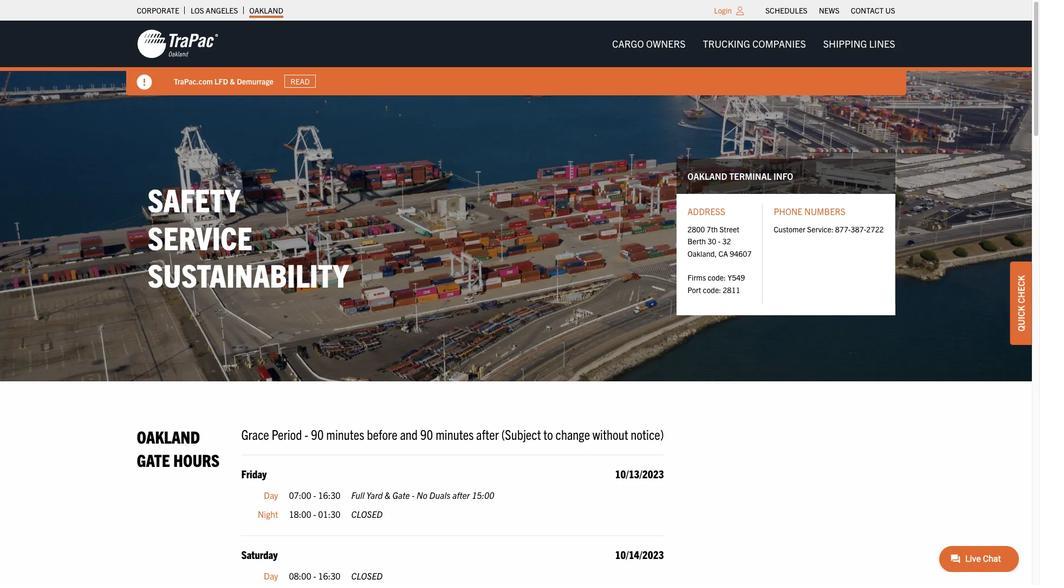 Task type: vqa. For each thing, say whether or not it's contained in the screenshot.
menu bar containing Schedules
yes



Task type: locate. For each thing, give the bounding box(es) containing it.
menu bar containing schedules
[[760, 3, 901, 18]]

oakland,
[[688, 249, 717, 258]]

- left 01:30
[[313, 509, 316, 520]]

grace period - 90 minutes before and 90 minutes after (subject to change without notice)
[[241, 425, 664, 443]]

- right 08:00
[[313, 571, 316, 582]]

18:00 - 01:30
[[289, 509, 341, 520]]

1 horizontal spatial 90
[[420, 425, 433, 443]]

- inside 2800 7th street berth 30 - 32 oakland, ca 94607
[[718, 236, 721, 246]]

1 vertical spatial menu bar
[[604, 33, 904, 55]]

code: up 2811
[[708, 273, 726, 283]]

oakland up address
[[688, 171, 728, 181]]

menu bar
[[760, 3, 901, 18], [604, 33, 904, 55]]

closed right 08:00 - 16:30
[[351, 571, 383, 582]]

08:00 - 16:30
[[289, 571, 341, 582]]

0 horizontal spatial minutes
[[326, 425, 364, 443]]

closed down yard
[[351, 509, 383, 520]]

16:30 right 08:00
[[318, 571, 341, 582]]

banner containing cargo owners
[[0, 21, 1041, 95]]

0 horizontal spatial after
[[453, 490, 470, 501]]

0 vertical spatial day
[[264, 490, 278, 501]]

oakland inside oakland gate hours
[[137, 426, 200, 447]]

7th
[[707, 224, 718, 234]]

0 vertical spatial 16:30
[[318, 490, 341, 501]]

& right lfd
[[230, 76, 235, 86]]

0 vertical spatial oakland
[[249, 5, 283, 15]]

menu bar containing cargo owners
[[604, 33, 904, 55]]

2 closed from the top
[[351, 571, 383, 582]]

code:
[[708, 273, 726, 283], [703, 285, 721, 295]]

login
[[714, 5, 732, 15]]

service:
[[808, 224, 834, 234]]

minutes
[[326, 425, 364, 443], [436, 425, 474, 443]]

safety
[[148, 179, 241, 219]]

gate left no
[[393, 490, 410, 501]]

1 closed from the top
[[351, 509, 383, 520]]

oakland right angeles
[[249, 5, 283, 15]]

2 16:30 from the top
[[318, 571, 341, 582]]

ca
[[719, 249, 728, 258]]

minutes right and
[[436, 425, 474, 443]]

1 day from the top
[[264, 490, 278, 501]]

lfd
[[214, 76, 228, 86]]

2 day from the top
[[264, 571, 278, 582]]

oakland for oakland gate hours
[[137, 426, 200, 447]]

menu bar up 'shipping'
[[760, 3, 901, 18]]

1 vertical spatial oakland
[[688, 171, 728, 181]]

& right yard
[[385, 490, 391, 501]]

0 vertical spatial &
[[230, 76, 235, 86]]

90 right and
[[420, 425, 433, 443]]

1 vertical spatial closed
[[351, 571, 383, 582]]

companies
[[753, 37, 806, 50]]

gate inside oakland gate hours
[[137, 449, 170, 471]]

gate left hours
[[137, 449, 170, 471]]

1 16:30 from the top
[[318, 490, 341, 501]]

terminal
[[730, 171, 772, 181]]

info
[[774, 171, 794, 181]]

1 vertical spatial code:
[[703, 285, 721, 295]]

read
[[290, 76, 310, 86]]

without
[[593, 425, 628, 443]]

demurrage
[[237, 76, 273, 86]]

2 vertical spatial oakland
[[137, 426, 200, 447]]

2722
[[867, 224, 884, 234]]

read link
[[284, 75, 316, 88]]

trapac.com
[[174, 76, 213, 86]]

1 minutes from the left
[[326, 425, 364, 443]]

cargo owners link
[[604, 33, 695, 55]]

quick
[[1016, 306, 1027, 332]]

day for friday
[[264, 490, 278, 501]]

0 horizontal spatial oakland
[[137, 426, 200, 447]]

- left 32
[[718, 236, 721, 246]]

trapac.com lfd & demurrage
[[174, 76, 273, 86]]

day
[[264, 490, 278, 501], [264, 571, 278, 582]]

1 vertical spatial after
[[453, 490, 470, 501]]

(subject
[[502, 425, 541, 443]]

0 vertical spatial closed
[[351, 509, 383, 520]]

lines
[[870, 37, 896, 50]]

1 vertical spatial day
[[264, 571, 278, 582]]

day up night
[[264, 490, 278, 501]]

oakland for oakland
[[249, 5, 283, 15]]

before
[[367, 425, 398, 443]]

1 horizontal spatial minutes
[[436, 425, 474, 443]]

0 vertical spatial menu bar
[[760, 3, 901, 18]]

phone
[[774, 206, 803, 217]]

closed for 16:30
[[351, 571, 383, 582]]

0 horizontal spatial gate
[[137, 449, 170, 471]]

firms code:  y549 port code:  2811
[[688, 273, 745, 295]]

schedules
[[766, 5, 808, 15]]

full
[[351, 490, 365, 501]]

phone numbers
[[774, 206, 846, 217]]

oakland up hours
[[137, 426, 200, 447]]

16:30
[[318, 490, 341, 501], [318, 571, 341, 582]]

0 vertical spatial after
[[476, 425, 499, 443]]

contact us link
[[851, 3, 896, 18]]

2811
[[723, 285, 741, 295]]

oakland
[[249, 5, 283, 15], [688, 171, 728, 181], [137, 426, 200, 447]]

menu bar down the light image at the right top of the page
[[604, 33, 904, 55]]

1 horizontal spatial after
[[476, 425, 499, 443]]

16:30 up 01:30
[[318, 490, 341, 501]]

0 vertical spatial gate
[[137, 449, 170, 471]]

banner
[[0, 21, 1041, 95]]

1 horizontal spatial gate
[[393, 490, 410, 501]]

port
[[688, 285, 701, 295]]

gate
[[137, 449, 170, 471], [393, 490, 410, 501]]

32
[[723, 236, 731, 246]]

after left the (subject
[[476, 425, 499, 443]]

shipping
[[824, 37, 867, 50]]

day down saturday
[[264, 571, 278, 582]]

los angeles link
[[191, 3, 238, 18]]

to
[[544, 425, 553, 443]]

closed for 01:30
[[351, 509, 383, 520]]

1 vertical spatial gate
[[393, 490, 410, 501]]

1 horizontal spatial oakland
[[249, 5, 283, 15]]

oakland for oakland terminal info
[[688, 171, 728, 181]]

friday
[[241, 467, 267, 481]]

0 vertical spatial code:
[[708, 273, 726, 283]]

0 horizontal spatial &
[[230, 76, 235, 86]]

90 right period
[[311, 425, 324, 443]]

los angeles
[[191, 5, 238, 15]]

1 vertical spatial 16:30
[[318, 571, 341, 582]]

0 horizontal spatial 90
[[311, 425, 324, 443]]

no
[[417, 490, 428, 501]]

address
[[688, 206, 726, 217]]

minutes left "before"
[[326, 425, 364, 443]]

2 horizontal spatial oakland
[[688, 171, 728, 181]]

94607
[[730, 249, 752, 258]]

1 vertical spatial &
[[385, 490, 391, 501]]

& for gate
[[385, 490, 391, 501]]

code: right port
[[703, 285, 721, 295]]

after right duals
[[453, 490, 470, 501]]

1 horizontal spatial &
[[385, 490, 391, 501]]

after
[[476, 425, 499, 443], [453, 490, 470, 501]]

30
[[708, 236, 717, 246]]

01:30
[[318, 509, 341, 520]]



Task type: describe. For each thing, give the bounding box(es) containing it.
sustainability
[[148, 255, 349, 294]]

change
[[556, 425, 590, 443]]

grace
[[241, 425, 269, 443]]

shipping lines link
[[815, 33, 904, 55]]

yard
[[367, 490, 383, 501]]

15:00
[[472, 490, 494, 501]]

10/14/2023
[[615, 548, 664, 561]]

service
[[148, 217, 253, 257]]

2 90 from the left
[[420, 425, 433, 443]]

08:00
[[289, 571, 311, 582]]

- left no
[[412, 490, 415, 501]]

10/13/2023
[[615, 467, 664, 481]]

cargo owners
[[612, 37, 686, 50]]

check
[[1016, 275, 1027, 304]]

news
[[819, 5, 840, 15]]

day for saturday
[[264, 571, 278, 582]]

oakland link
[[249, 3, 283, 18]]

news link
[[819, 3, 840, 18]]

16:30 for saturday
[[318, 571, 341, 582]]

firms
[[688, 273, 706, 283]]

full yard & gate - no duals after 15:00
[[351, 490, 494, 501]]

- right '07:00'
[[313, 490, 316, 501]]

trucking
[[703, 37, 751, 50]]

safety service sustainability
[[148, 179, 349, 294]]

contact
[[851, 5, 884, 15]]

& for demurrage
[[230, 76, 235, 86]]

menu bar inside banner
[[604, 33, 904, 55]]

quick check link
[[1011, 262, 1032, 345]]

oakland image
[[137, 29, 218, 59]]

trucking companies link
[[695, 33, 815, 55]]

16:30 for friday
[[318, 490, 341, 501]]

saturday
[[241, 548, 278, 561]]

corporate link
[[137, 3, 179, 18]]

07:00 - 16:30
[[289, 490, 341, 501]]

berth
[[688, 236, 706, 246]]

cargo
[[612, 37, 644, 50]]

2800 7th street berth 30 - 32 oakland, ca 94607
[[688, 224, 752, 258]]

- right period
[[305, 425, 308, 443]]

street
[[720, 224, 740, 234]]

owners
[[646, 37, 686, 50]]

numbers
[[805, 206, 846, 217]]

light image
[[737, 7, 744, 15]]

trucking companies
[[703, 37, 806, 50]]

quick check
[[1016, 275, 1027, 332]]

1 90 from the left
[[311, 425, 324, 443]]

los
[[191, 5, 204, 15]]

877-
[[836, 224, 851, 234]]

customer
[[774, 224, 806, 234]]

angeles
[[206, 5, 238, 15]]

2 minutes from the left
[[436, 425, 474, 443]]

and
[[400, 425, 418, 443]]

y549
[[728, 273, 745, 283]]

2800
[[688, 224, 705, 234]]

duals
[[430, 490, 451, 501]]

schedules link
[[766, 3, 808, 18]]

corporate
[[137, 5, 179, 15]]

hours
[[173, 449, 220, 471]]

shipping lines
[[824, 37, 896, 50]]

customer service: 877-387-2722
[[774, 224, 884, 234]]

contact us
[[851, 5, 896, 15]]

07:00
[[289, 490, 311, 501]]

18:00
[[289, 509, 311, 520]]

period
[[272, 425, 302, 443]]

us
[[886, 5, 896, 15]]

oakland terminal info
[[688, 171, 794, 181]]

solid image
[[137, 75, 152, 90]]

387-
[[851, 224, 867, 234]]

night
[[258, 509, 278, 520]]

notice)
[[631, 425, 664, 443]]

oakland gate hours
[[137, 426, 220, 471]]

login link
[[714, 5, 732, 15]]



